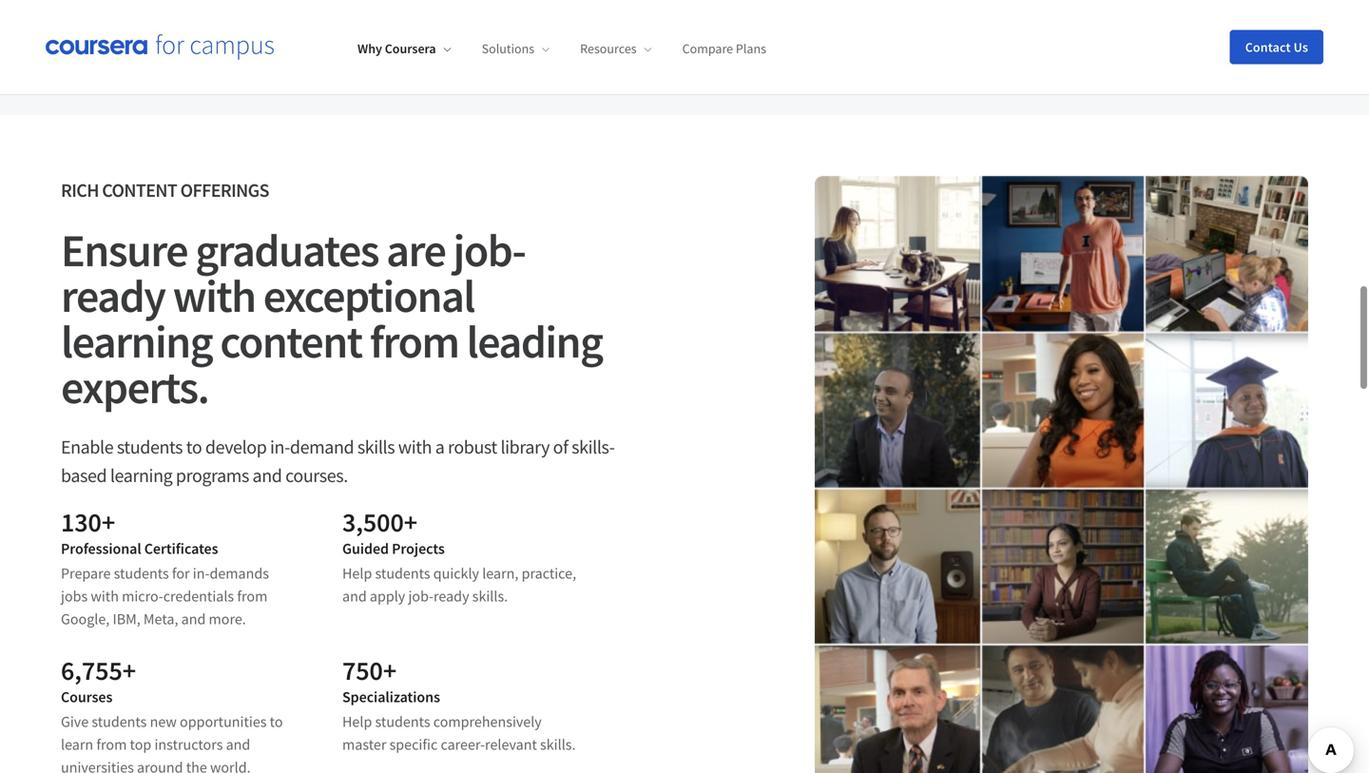 Task type: locate. For each thing, give the bounding box(es) containing it.
1 horizontal spatial content
[[220, 313, 362, 370]]

skills. inside '3,500+ guided projects help students quickly learn, practice, and apply job-ready skills.'
[[473, 587, 508, 606]]

1 horizontal spatial with
[[173, 267, 255, 324]]

job-
[[453, 222, 526, 279], [409, 587, 434, 606]]

students up top
[[92, 712, 147, 732]]

learning right based at left
[[110, 464, 172, 488]]

help
[[342, 564, 372, 583], [342, 712, 372, 732]]

1 horizontal spatial skills.
[[540, 735, 576, 754]]

1 horizontal spatial to
[[270, 712, 283, 732]]

0 vertical spatial from
[[370, 313, 459, 370]]

learning down "ensure"
[[61, 313, 212, 370]]

students
[[117, 435, 183, 459], [114, 564, 169, 583], [375, 564, 430, 583], [92, 712, 147, 732], [375, 712, 430, 732]]

based
[[61, 464, 107, 488]]

ready inside '3,500+ guided projects help students quickly learn, practice, and apply job-ready skills.'
[[434, 587, 469, 606]]

new
[[150, 712, 177, 732]]

0 vertical spatial job-
[[453, 222, 526, 279]]

0 horizontal spatial job-
[[409, 587, 434, 606]]

1 vertical spatial to
[[270, 712, 283, 732]]

1 vertical spatial help
[[342, 712, 372, 732]]

and inside '3,500+ guided projects help students quickly learn, practice, and apply job-ready skills.'
[[342, 587, 367, 606]]

google,
[[61, 610, 110, 629]]

instructors
[[155, 735, 223, 754]]

0 horizontal spatial content
[[102, 178, 177, 202]]

2 horizontal spatial from
[[370, 313, 459, 370]]

help up master
[[342, 712, 372, 732]]

from
[[370, 313, 459, 370], [237, 587, 268, 606], [96, 735, 127, 754]]

ready
[[61, 267, 165, 324], [434, 587, 469, 606]]

for
[[172, 564, 190, 583]]

and down credentials
[[181, 610, 206, 629]]

demand
[[290, 435, 354, 459]]

us
[[1294, 39, 1309, 56]]

750+ specializations help students comprehensively master specific career-relevant skills.
[[342, 654, 576, 754]]

in-
[[270, 435, 290, 459], [193, 564, 210, 583]]

ready up experts.
[[61, 267, 165, 324]]

2 horizontal spatial with
[[398, 435, 432, 459]]

and left apply
[[342, 587, 367, 606]]

in- inside enable students to develop in-demand skills with a robust library of skills- based learning programs and courses.
[[270, 435, 290, 459]]

students inside 6,755+ courses give students new opportunities to learn from top instructors and universities around the world.
[[92, 712, 147, 732]]

resources
[[580, 40, 637, 57]]

to right opportunities
[[270, 712, 283, 732]]

from inside the ensure graduates are job- ready with exceptional learning content from leading experts.
[[370, 313, 459, 370]]

0 horizontal spatial ready
[[61, 267, 165, 324]]

1 vertical spatial learning
[[110, 464, 172, 488]]

0 vertical spatial ready
[[61, 267, 165, 324]]

0 vertical spatial learning
[[61, 313, 212, 370]]

in- inside 130+ professional certificates prepare students for in-demands jobs with micro-credentials from google, ibm, meta, and more.
[[193, 564, 210, 583]]

library
[[501, 435, 550, 459]]

relevant
[[485, 735, 537, 754]]

with
[[173, 267, 255, 324], [398, 435, 432, 459], [91, 587, 119, 606]]

universities
[[61, 758, 134, 773]]

1 vertical spatial with
[[398, 435, 432, 459]]

the
[[186, 758, 207, 773]]

apply
[[370, 587, 405, 606]]

1 vertical spatial in-
[[193, 564, 210, 583]]

content down graduates
[[220, 313, 362, 370]]

help down "guided"
[[342, 564, 372, 583]]

skills-
[[572, 435, 615, 459]]

compare plans link
[[683, 40, 767, 57]]

skills.
[[473, 587, 508, 606], [540, 735, 576, 754]]

0 vertical spatial to
[[186, 435, 202, 459]]

to inside 6,755+ courses give students new opportunities to learn from top instructors and universities around the world.
[[270, 712, 283, 732]]

0 vertical spatial content
[[102, 178, 177, 202]]

top
[[130, 735, 152, 754]]

0 vertical spatial skills.
[[473, 587, 508, 606]]

students up micro-
[[114, 564, 169, 583]]

guided
[[342, 539, 389, 558]]

of
[[553, 435, 568, 459]]

1 vertical spatial from
[[237, 587, 268, 606]]

students up apply
[[375, 564, 430, 583]]

are
[[386, 222, 446, 279]]

0 horizontal spatial to
[[186, 435, 202, 459]]

offerings
[[180, 178, 269, 202]]

from up universities
[[96, 735, 127, 754]]

1 vertical spatial job-
[[409, 587, 434, 606]]

content
[[102, 178, 177, 202], [220, 313, 362, 370]]

learning
[[61, 313, 212, 370], [110, 464, 172, 488]]

1 vertical spatial skills.
[[540, 735, 576, 754]]

solutions link
[[482, 40, 550, 57]]

job- right are
[[453, 222, 526, 279]]

1 help from the top
[[342, 564, 372, 583]]

from down demands
[[237, 587, 268, 606]]

1 horizontal spatial ready
[[434, 587, 469, 606]]

help inside '3,500+ guided projects help students quickly learn, practice, and apply job-ready skills.'
[[342, 564, 372, 583]]

students inside 130+ professional certificates prepare students for in-demands jobs with micro-credentials from google, ibm, meta, and more.
[[114, 564, 169, 583]]

students inside 750+ specializations help students comprehensively master specific career-relevant skills.
[[375, 712, 430, 732]]

and
[[253, 464, 282, 488], [342, 587, 367, 606], [181, 610, 206, 629], [226, 735, 250, 754]]

ensure
[[61, 222, 188, 279]]

1 vertical spatial ready
[[434, 587, 469, 606]]

help inside 750+ specializations help students comprehensively master specific career-relevant skills.
[[342, 712, 372, 732]]

graduates
[[195, 222, 379, 279]]

1 horizontal spatial in-
[[270, 435, 290, 459]]

skills. right "relevant"
[[540, 735, 576, 754]]

master
[[342, 735, 387, 754]]

comprehensively
[[434, 712, 542, 732]]

0 vertical spatial with
[[173, 267, 255, 324]]

job- right apply
[[409, 587, 434, 606]]

contact
[[1246, 39, 1291, 56]]

0 vertical spatial help
[[342, 564, 372, 583]]

learn
[[61, 735, 93, 754]]

specializations
[[342, 688, 440, 707]]

meta,
[[144, 610, 178, 629]]

courses.
[[285, 464, 348, 488]]

2 help from the top
[[342, 712, 372, 732]]

0 horizontal spatial skills.
[[473, 587, 508, 606]]

to
[[186, 435, 202, 459], [270, 712, 283, 732]]

0 horizontal spatial from
[[96, 735, 127, 754]]

to up programs
[[186, 435, 202, 459]]

and inside enable students to develop in-demand skills with a robust library of skills- based learning programs and courses.
[[253, 464, 282, 488]]

and inside 130+ professional certificates prepare students for in-demands jobs with micro-credentials from google, ibm, meta, and more.
[[181, 610, 206, 629]]

ready down quickly
[[434, 587, 469, 606]]

leading
[[467, 313, 603, 370]]

jobs
[[61, 587, 88, 606]]

students up the specific
[[375, 712, 430, 732]]

3,500+
[[342, 506, 418, 539]]

from down are
[[370, 313, 459, 370]]

1 vertical spatial content
[[220, 313, 362, 370]]

coursera for campus image
[[46, 34, 274, 60]]

0 horizontal spatial in-
[[193, 564, 210, 583]]

in- right 'for'
[[193, 564, 210, 583]]

and down develop
[[253, 464, 282, 488]]

ready inside the ensure graduates are job- ready with exceptional learning content from leading experts.
[[61, 267, 165, 324]]

2 vertical spatial from
[[96, 735, 127, 754]]

2 vertical spatial with
[[91, 587, 119, 606]]

learn,
[[482, 564, 519, 583]]

1 horizontal spatial from
[[237, 587, 268, 606]]

skills. down learn,
[[473, 587, 508, 606]]

quickly
[[434, 564, 479, 583]]

why coursera
[[358, 40, 436, 57]]

certificates
[[144, 539, 218, 558]]

students down experts.
[[117, 435, 183, 459]]

content right rich
[[102, 178, 177, 202]]

0 horizontal spatial with
[[91, 587, 119, 606]]

with inside the ensure graduates are job- ready with exceptional learning content from leading experts.
[[173, 267, 255, 324]]

experts.
[[61, 359, 209, 416]]

0 vertical spatial in-
[[270, 435, 290, 459]]

in- right develop
[[270, 435, 290, 459]]

students inside '3,500+ guided projects help students quickly learn, practice, and apply job-ready skills.'
[[375, 564, 430, 583]]

rich content offerings
[[61, 178, 269, 202]]

and up world.
[[226, 735, 250, 754]]

1 horizontal spatial job-
[[453, 222, 526, 279]]

resources link
[[580, 40, 652, 57]]



Task type: describe. For each thing, give the bounding box(es) containing it.
and inside 6,755+ courses give students new opportunities to learn from top instructors and universities around the world.
[[226, 735, 250, 754]]

coursera
[[385, 40, 436, 57]]

contact us
[[1246, 39, 1309, 56]]

prepare
[[61, 564, 111, 583]]

learning inside enable students to develop in-demand skills with a robust library of skills- based learning programs and courses.
[[110, 464, 172, 488]]

from inside 130+ professional certificates prepare students for in-demands jobs with micro-credentials from google, ibm, meta, and more.
[[237, 587, 268, 606]]

credentials
[[163, 587, 234, 606]]

130+
[[61, 506, 115, 539]]

content inside the ensure graduates are job- ready with exceptional learning content from leading experts.
[[220, 313, 362, 370]]

750+
[[342, 654, 397, 687]]

courses
[[61, 688, 113, 707]]

compare plans
[[683, 40, 767, 57]]

from inside 6,755+ courses give students new opportunities to learn from top instructors and universities around the world.
[[96, 735, 127, 754]]

around
[[137, 758, 183, 773]]

content collage short image
[[815, 176, 1309, 773]]

rich
[[61, 178, 99, 202]]

plans
[[736, 40, 767, 57]]

give
[[61, 712, 89, 732]]

specific
[[390, 735, 438, 754]]

practice,
[[522, 564, 577, 583]]

with inside 130+ professional certificates prepare students for in-demands jobs with micro-credentials from google, ibm, meta, and more.
[[91, 587, 119, 606]]

professional
[[61, 539, 141, 558]]

opportunities
[[180, 712, 267, 732]]

more.
[[209, 610, 246, 629]]

enable students to develop in-demand skills with a robust library of skills- based learning programs and courses.
[[61, 435, 615, 488]]

learning inside the ensure graduates are job- ready with exceptional learning content from leading experts.
[[61, 313, 212, 370]]

world.
[[210, 758, 251, 773]]

skills. inside 750+ specializations help students comprehensively master specific career-relevant skills.
[[540, 735, 576, 754]]

ensure graduates are job- ready with exceptional learning content from leading experts.
[[61, 222, 603, 416]]

demands
[[210, 564, 269, 583]]

projects
[[392, 539, 445, 558]]

130+ professional certificates prepare students for in-demands jobs with micro-credentials from google, ibm, meta, and more.
[[61, 506, 269, 629]]

job- inside '3,500+ guided projects help students quickly learn, practice, and apply job-ready skills.'
[[409, 587, 434, 606]]

students inside enable students to develop in-demand skills with a robust library of skills- based learning programs and courses.
[[117, 435, 183, 459]]

3,500+ guided projects help students quickly learn, practice, and apply job-ready skills.
[[342, 506, 577, 606]]

to inside enable students to develop in-demand skills with a robust library of skills- based learning programs and courses.
[[186, 435, 202, 459]]

micro-
[[122, 587, 163, 606]]

develop
[[205, 435, 267, 459]]

contact us button
[[1231, 30, 1324, 64]]

career-
[[441, 735, 485, 754]]

why coursera link
[[358, 40, 451, 57]]

programs
[[176, 464, 249, 488]]

6,755+ courses give students new opportunities to learn from top instructors and universities around the world.
[[61, 654, 283, 773]]

why
[[358, 40, 382, 57]]

skills
[[357, 435, 395, 459]]

ibm,
[[113, 610, 141, 629]]

compare
[[683, 40, 734, 57]]

solutions
[[482, 40, 535, 57]]

exceptional
[[263, 267, 475, 324]]

enable
[[61, 435, 113, 459]]

robust
[[448, 435, 497, 459]]

job- inside the ensure graduates are job- ready with exceptional learning content from leading experts.
[[453, 222, 526, 279]]

a
[[435, 435, 445, 459]]

with inside enable students to develop in-demand skills with a robust library of skills- based learning programs and courses.
[[398, 435, 432, 459]]

6,755+
[[61, 654, 136, 687]]



Task type: vqa. For each thing, say whether or not it's contained in the screenshot.


